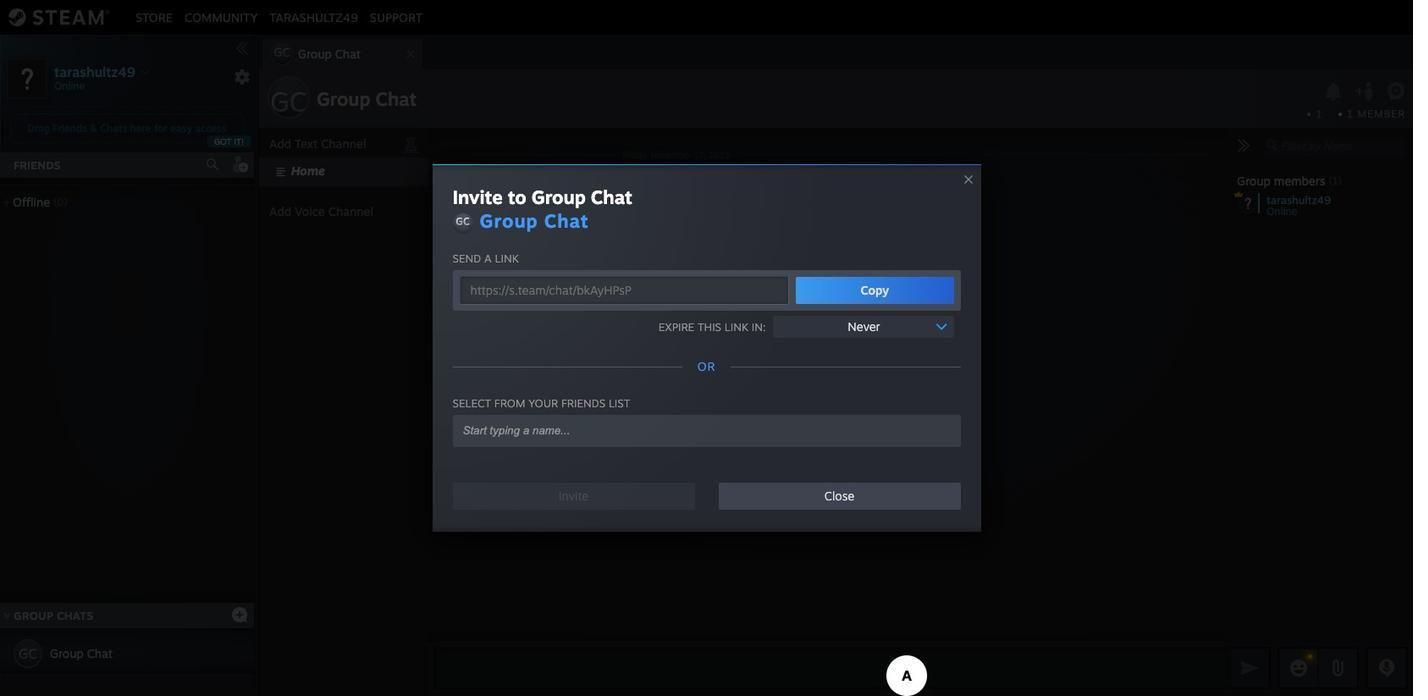 Task type: locate. For each thing, give the bounding box(es) containing it.
add left text
[[269, 136, 291, 151]]

2 add from the top
[[269, 204, 291, 218]]

add
[[269, 136, 291, 151], [269, 204, 291, 218]]

chat down "group chats"
[[87, 646, 113, 660]]

1 horizontal spatial tarashultz49
[[270, 10, 358, 24]]

gc inside gc group chat
[[274, 45, 290, 59]]

tarashultz49 down members on the right top of the page
[[1267, 193, 1331, 207]]

add for add text channel
[[269, 136, 291, 151]]

2023
[[708, 149, 730, 160]]

gc down tarashultz49 link
[[274, 45, 290, 59]]

0 vertical spatial add
[[269, 136, 291, 151]]

manage notification settings image
[[1323, 82, 1344, 101]]

1 vertical spatial group chat
[[480, 209, 589, 232]]

access
[[195, 122, 226, 135]]

1 1 from the left
[[1316, 108, 1322, 120]]

chats right collapse chats list image
[[57, 609, 93, 622]]

support
[[370, 10, 423, 24]]

2 vertical spatial group chat
[[50, 646, 113, 660]]

chats
[[100, 122, 127, 135], [57, 609, 93, 622]]

1 vertical spatial channel
[[328, 204, 373, 218]]

send a link
[[453, 251, 519, 265]]

1 vertical spatial add
[[269, 204, 291, 218]]

chat inside gc group chat
[[335, 47, 361, 61]]

invite a friend to this group chat image
[[1355, 80, 1376, 102]]

from
[[494, 396, 525, 410]]

group chat down close this tab image
[[317, 87, 417, 110]]

1 vertical spatial link
[[725, 320, 748, 333]]

1 for 1
[[1316, 108, 1322, 120]]

easy
[[170, 122, 192, 135]]

for
[[154, 122, 167, 135]]

friday,
[[622, 149, 648, 160]]

2 horizontal spatial tarashultz49
[[1267, 193, 1331, 207]]

here
[[130, 122, 151, 135]]

1 left member in the top right of the page
[[1347, 108, 1354, 120]]

add a friend image
[[230, 155, 249, 174]]

collapse member list image
[[1237, 139, 1251, 152]]

17,
[[694, 149, 706, 160]]

link for a
[[495, 251, 519, 265]]

1 horizontal spatial chats
[[100, 122, 127, 135]]

chats right &
[[100, 122, 127, 135]]

friends left list
[[561, 396, 605, 410]]

channel for add text channel
[[321, 136, 366, 151]]

list
[[609, 396, 630, 410]]

0 vertical spatial channel
[[321, 136, 366, 151]]

expire
[[658, 320, 694, 333]]

None text field
[[434, 647, 1227, 689]]

0 horizontal spatial link
[[495, 251, 519, 265]]

&
[[90, 122, 97, 135]]

chat
[[335, 47, 361, 61], [376, 87, 417, 110], [591, 185, 632, 208], [544, 209, 589, 232], [87, 646, 113, 660]]

1 horizontal spatial link
[[725, 320, 748, 333]]

this
[[698, 320, 721, 333]]

channel right text
[[321, 136, 366, 151]]

select
[[453, 396, 491, 410]]

gc up text
[[270, 85, 307, 119]]

group chat
[[317, 87, 417, 110], [480, 209, 589, 232], [50, 646, 113, 660]]

1 vertical spatial tarashultz49
[[54, 63, 135, 80]]

copy
[[861, 283, 889, 297]]

0 vertical spatial link
[[495, 251, 519, 265]]

member
[[1358, 108, 1406, 120]]

Filter by Name text field
[[1261, 135, 1406, 157]]

expire this link in:
[[658, 320, 766, 333]]

group chat down invite to group chat
[[480, 209, 589, 232]]

gc group chat
[[274, 45, 361, 61]]

community link
[[179, 10, 264, 24]]

1 vertical spatial friends
[[14, 158, 61, 172]]

1 up filter by name text box
[[1316, 108, 1322, 120]]

channel right 'voice'
[[328, 204, 373, 218]]

1 horizontal spatial group chat
[[317, 87, 417, 110]]

search my friends list image
[[205, 157, 220, 172]]

send special image
[[1328, 658, 1348, 678]]

never
[[848, 319, 880, 334]]

drag
[[28, 122, 50, 135]]

link
[[495, 251, 519, 265], [725, 320, 748, 333]]

1 vertical spatial chats
[[57, 609, 93, 622]]

0 horizontal spatial tarashultz49
[[54, 63, 135, 80]]

gc
[[274, 45, 290, 59], [270, 85, 307, 119], [456, 215, 470, 228], [19, 645, 37, 662]]

1 add from the top
[[269, 136, 291, 151]]

friends
[[53, 122, 87, 135], [14, 158, 61, 172], [561, 396, 605, 410]]

chat down tarashultz49 link
[[335, 47, 361, 61]]

tarashultz49 up gc group chat at the top left
[[270, 10, 358, 24]]

chat up unpin channel list icon
[[376, 87, 417, 110]]

friends left &
[[53, 122, 87, 135]]

group chat down "group chats"
[[50, 646, 113, 660]]

close button
[[718, 483, 961, 510]]

group inside gc group chat
[[298, 47, 332, 61]]

add left 'voice'
[[269, 204, 291, 218]]

1
[[1316, 108, 1322, 120], [1347, 108, 1354, 120]]

channel
[[321, 136, 366, 151], [328, 204, 373, 218]]

None text field
[[459, 276, 789, 305]]

0 vertical spatial chats
[[100, 122, 127, 135]]

1 horizontal spatial 1
[[1347, 108, 1354, 120]]

tarashultz49
[[270, 10, 358, 24], [54, 63, 135, 80], [1267, 193, 1331, 207]]

tarashultz49 up &
[[54, 63, 135, 80]]

2 1 from the left
[[1347, 108, 1354, 120]]

add text channel
[[269, 136, 366, 151]]

store
[[135, 10, 173, 24]]

close
[[825, 489, 855, 503]]

0 horizontal spatial 1
[[1316, 108, 1322, 120]]

link right a
[[495, 251, 519, 265]]

tarashultz49 online
[[1267, 193, 1331, 218]]

a
[[484, 251, 492, 265]]

friends down drag
[[14, 158, 61, 172]]

link left in:
[[725, 320, 748, 333]]

1 member
[[1347, 108, 1406, 120]]

offline
[[13, 195, 50, 209]]

group
[[298, 47, 332, 61], [317, 87, 370, 110], [1237, 174, 1271, 188], [532, 185, 586, 208], [480, 209, 538, 232], [14, 609, 53, 622], [50, 646, 84, 660]]



Task type: vqa. For each thing, say whether or not it's contained in the screenshot.
Sunny in the Feature: Pin vehicles Feature: HE Grenade Enhancement: Sunny weather with snow on the ground Enhancement: Stay in warmup until enough players join Enhancement: Improve reflection cubemap detail and disabled screen space reflection Enhancement: Scoreboard column labels Enhancement: Improve car handling Enhancement: Recently used category for the vehicle browser Enhancement: Outline around vehicle thumbnails Enhancement: Character LOD's Enhancement: Loadout container mesh Enhancement: Increase respawn delay for more looting time Enhancement: Increase chat history length Enhancement: Improve UGC browser read only properties Enhancement: Improve performance of FindFocusedBrick (huge FPS drop when right clicking while in a vehicle with lots of bricks) Enhancement: Improve free cam vehicle placement Enhancement: Display server tick rate (host average fps) in server browser Enhancement: Display number of bricks with aerodynamics enabled Enhancement: Constraint UI aspect ratio Enhancement: Brick right click menu Enhancement: Brick class and filter right click menu Enhancement: Allow picking up connected bricks Enhancement: Add auto counter steer option to input help Enhancement: Ability to spawn vehicles invincible and/or pinned Crash: Using pick value or select by value on driver seat property
no



Task type: describe. For each thing, give the bounding box(es) containing it.
add voice channel
[[269, 204, 373, 218]]

submit image
[[1239, 657, 1261, 679]]

tarashultz49 link
[[264, 10, 364, 24]]

select from your friends list
[[453, 396, 630, 410]]

your
[[529, 396, 558, 410]]

support link
[[364, 10, 429, 24]]

manage friends list settings image
[[234, 69, 251, 86]]

invite
[[453, 185, 503, 208]]

members
[[1274, 174, 1326, 188]]

group chats
[[14, 609, 93, 622]]

drag friends & chats here for easy access
[[28, 122, 226, 135]]

0 vertical spatial group chat
[[317, 87, 417, 110]]

link for this
[[725, 320, 748, 333]]

online
[[1267, 205, 1298, 218]]

close this tab image
[[402, 49, 419, 59]]

chat down invite to group chat
[[544, 209, 589, 232]]

or
[[697, 359, 716, 373]]

in:
[[752, 320, 766, 333]]

create a group chat image
[[231, 606, 248, 623]]

group members
[[1237, 174, 1326, 188]]

to
[[508, 185, 527, 208]]

november
[[651, 149, 692, 160]]

2 vertical spatial friends
[[561, 396, 605, 410]]

Start typing a name... text field
[[461, 423, 939, 438]]

add for add voice channel
[[269, 204, 291, 218]]

2 vertical spatial tarashultz49
[[1267, 193, 1331, 207]]

manage group chat settings image
[[1387, 82, 1409, 104]]

2 horizontal spatial group chat
[[480, 209, 589, 232]]

send
[[453, 251, 481, 265]]

channel for add voice channel
[[328, 204, 373, 218]]

store link
[[130, 10, 179, 24]]

gc down invite
[[456, 215, 470, 228]]

friday, november 17, 2023
[[622, 149, 730, 160]]

community
[[185, 10, 258, 24]]

text
[[295, 136, 318, 151]]

0 horizontal spatial chats
[[57, 609, 93, 622]]

voice
[[295, 204, 325, 218]]

0 horizontal spatial group chat
[[50, 646, 113, 660]]

collapse chats list image
[[0, 612, 20, 619]]

chat down friday,
[[591, 185, 632, 208]]

1 for 1 member
[[1347, 108, 1354, 120]]

invite to group chat
[[453, 185, 632, 208]]

0 vertical spatial friends
[[53, 122, 87, 135]]

unpin channel list image
[[400, 132, 422, 154]]

gc down collapse chats list image
[[19, 645, 37, 662]]

copy button
[[796, 277, 954, 304]]

home
[[291, 163, 325, 178]]

0 vertical spatial tarashultz49
[[270, 10, 358, 24]]



